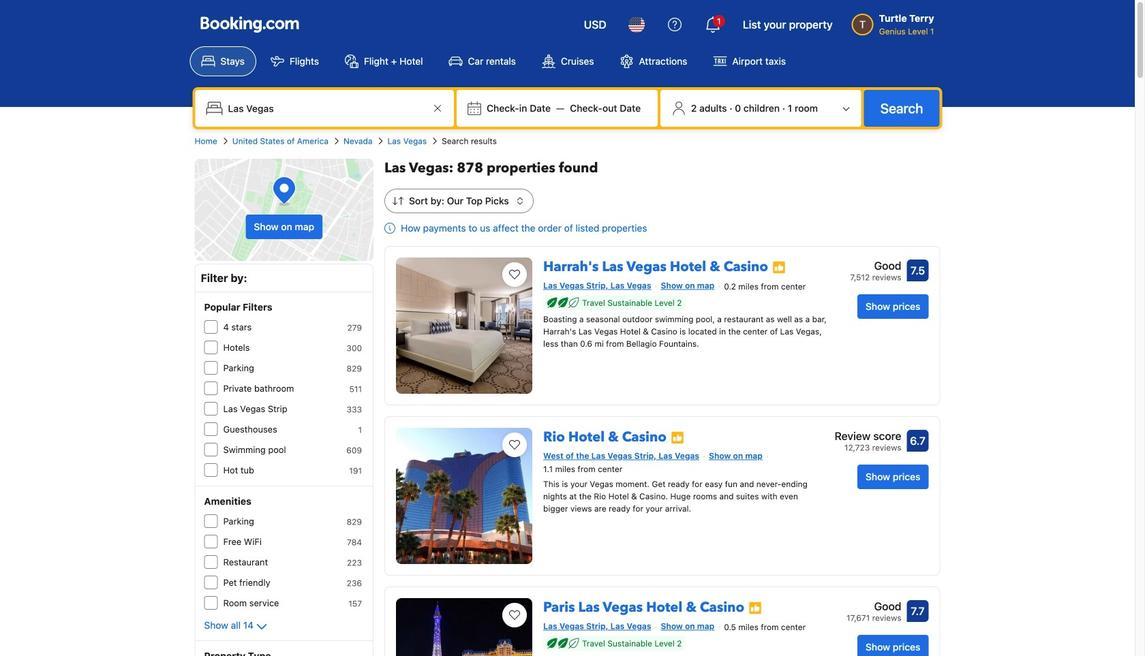 Task type: describe. For each thing, give the bounding box(es) containing it.
rio hotel & casino image
[[396, 428, 532, 564]]

booking.com image
[[201, 16, 299, 33]]

your account menu turtle terry genius level 1 element
[[852, 6, 940, 37]]

this property is part of our preferred partner program. it's committed to providing excellent service and good value. it'll pay us a higher commission if you make a booking. image for review score element
[[671, 431, 684, 445]]

scored 7.5 element
[[907, 260, 929, 282]]

this property is part of our preferred partner program. it's committed to providing excellent service and good value. it'll pay us a higher commission if you make a booking. image for this property is part of our preferred partner program. it's committed to providing excellent service and good value. it'll pay us a higher commission if you make a booking. icon associated with review score element
[[671, 431, 684, 445]]

Where are you going? field
[[223, 96, 429, 121]]

1 horizontal spatial this property is part of our preferred partner program. it's committed to providing excellent service and good value. it'll pay us a higher commission if you make a booking. image
[[749, 602, 762, 615]]

scored 6.7 element
[[907, 430, 929, 452]]

review score element
[[835, 428, 902, 444]]

2 vertical spatial this property is part of our preferred partner program. it's committed to providing excellent service and good value. it'll pay us a higher commission if you make a booking. image
[[749, 602, 762, 615]]



Task type: locate. For each thing, give the bounding box(es) containing it.
1 horizontal spatial this property is part of our preferred partner program. it's committed to providing excellent service and good value. it'll pay us a higher commission if you make a booking. image
[[749, 602, 762, 615]]

0 vertical spatial this property is part of our preferred partner program. it's committed to providing excellent service and good value. it'll pay us a higher commission if you make a booking. image
[[772, 261, 786, 274]]

this property is part of our preferred partner program. it's committed to providing excellent service and good value. it'll pay us a higher commission if you make a booking. image for this property is part of our preferred partner program. it's committed to providing excellent service and good value. it'll pay us a higher commission if you make a booking. icon related to good element associated with scored 7.5 element
[[772, 261, 786, 274]]

scored 7.7 element
[[907, 601, 929, 622]]

2 horizontal spatial this property is part of our preferred partner program. it's committed to providing excellent service and good value. it'll pay us a higher commission if you make a booking. image
[[772, 261, 786, 274]]

good element for scored 7.5 element
[[850, 258, 902, 274]]

1 vertical spatial this property is part of our preferred partner program. it's committed to providing excellent service and good value. it'll pay us a higher commission if you make a booking. image
[[671, 431, 684, 445]]

1 vertical spatial good element
[[847, 599, 902, 615]]

good element
[[850, 258, 902, 274], [847, 599, 902, 615]]

good element for scored 7.7 'element'
[[847, 599, 902, 615]]

this property is part of our preferred partner program. it's committed to providing excellent service and good value. it'll pay us a higher commission if you make a booking. image
[[772, 261, 786, 274], [671, 431, 684, 445], [749, 602, 762, 615]]

0 vertical spatial good element
[[850, 258, 902, 274]]

search results updated. las vegas: 878 properties found. element
[[385, 159, 940, 178]]

0 horizontal spatial this property is part of our preferred partner program. it's committed to providing excellent service and good value. it'll pay us a higher commission if you make a booking. image
[[671, 431, 684, 445]]

1 vertical spatial this property is part of our preferred partner program. it's committed to providing excellent service and good value. it'll pay us a higher commission if you make a booking. image
[[671, 431, 684, 445]]

this property is part of our preferred partner program. it's committed to providing excellent service and good value. it'll pay us a higher commission if you make a booking. image
[[772, 261, 786, 274], [671, 431, 684, 445], [749, 602, 762, 615]]

harrah's las vegas hotel & casino image
[[396, 258, 532, 394]]

0 horizontal spatial this property is part of our preferred partner program. it's committed to providing excellent service and good value. it'll pay us a higher commission if you make a booking. image
[[671, 431, 684, 445]]

good element left scored 7.5 element
[[850, 258, 902, 274]]

2 vertical spatial this property is part of our preferred partner program. it's committed to providing excellent service and good value. it'll pay us a higher commission if you make a booking. image
[[749, 602, 762, 615]]

this property is part of our preferred partner program. it's committed to providing excellent service and good value. it'll pay us a higher commission if you make a booking. image for good element associated with scored 7.5 element
[[772, 261, 786, 274]]

good element left scored 7.7 'element'
[[847, 599, 902, 615]]

0 vertical spatial this property is part of our preferred partner program. it's committed to providing excellent service and good value. it'll pay us a higher commission if you make a booking. image
[[772, 261, 786, 274]]

2 horizontal spatial this property is part of our preferred partner program. it's committed to providing excellent service and good value. it'll pay us a higher commission if you make a booking. image
[[772, 261, 786, 274]]



Task type: vqa. For each thing, say whether or not it's contained in the screenshot.
Minibar
no



